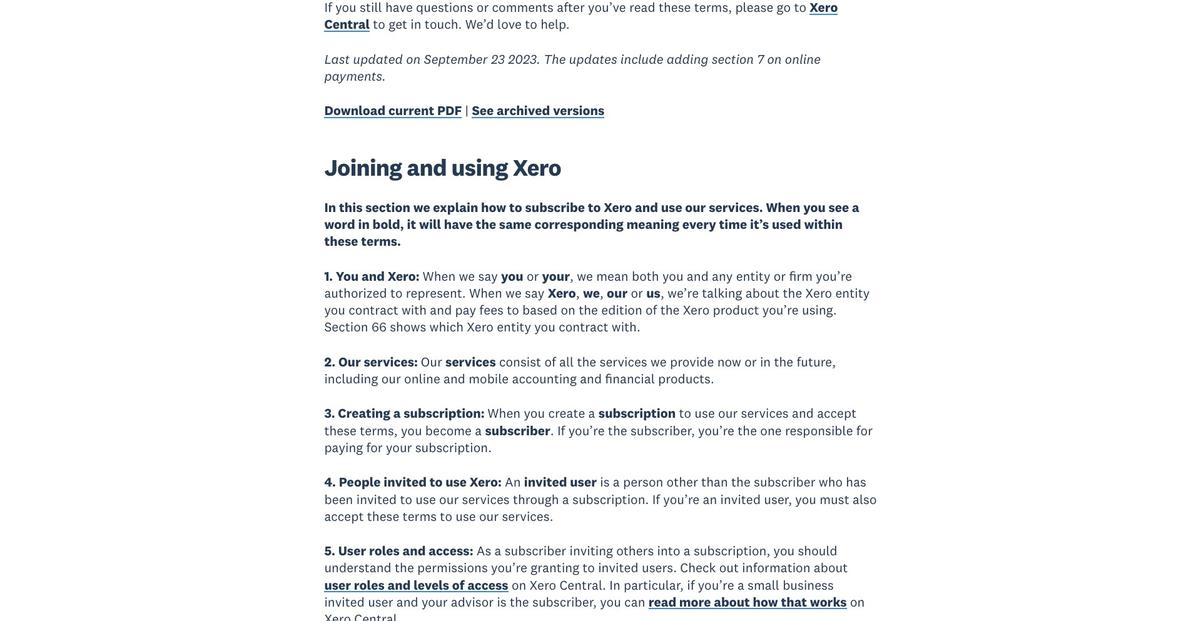 Task type: vqa. For each thing, say whether or not it's contained in the screenshot.
Xero's 'Invite a user' screen shows ticks and 'X' marks for access rules, allowing you to control what users can see and do. image at the bottom
no



Task type: locate. For each thing, give the bounding box(es) containing it.
0 horizontal spatial section
[[366, 199, 411, 216]]

section up bold,
[[366, 199, 411, 216]]

bold,
[[373, 216, 404, 233]]

one
[[761, 422, 782, 439]]

2 horizontal spatial of
[[646, 302, 658, 319]]

1 horizontal spatial accept
[[818, 405, 857, 422]]

and down represent.
[[430, 302, 452, 319]]

our
[[686, 199, 706, 216], [607, 285, 628, 302], [382, 371, 401, 388], [719, 405, 738, 422], [440, 491, 459, 508], [480, 508, 499, 525]]

2 horizontal spatial entity
[[836, 285, 870, 302]]

been
[[325, 491, 353, 508]]

invited
[[384, 474, 427, 491], [524, 474, 568, 491], [357, 491, 397, 508], [721, 491, 761, 508], [599, 560, 639, 577], [325, 594, 365, 611]]

you up fees
[[501, 268, 524, 285]]

and up explain
[[407, 153, 447, 182]]

fees
[[480, 302, 504, 319]]

1 horizontal spatial section
[[712, 51, 754, 67]]

0 vertical spatial roles
[[369, 543, 400, 560]]

subscription. down person
[[573, 491, 649, 508]]

xero: left an
[[470, 474, 502, 491]]

0 vertical spatial subscription.
[[416, 439, 492, 456]]

4.
[[325, 474, 336, 491]]

1 vertical spatial your
[[386, 439, 412, 456]]

a right into
[[684, 543, 691, 560]]

use up meaning in the right top of the page
[[661, 199, 683, 216]]

online down "2. our services: our services" at left
[[404, 371, 441, 388]]

0 horizontal spatial is
[[497, 594, 507, 611]]

xero inside on xero central.
[[325, 611, 351, 622]]

about inside , we're talking about the xero entity you contract with and pay fees to based on the edition of the xero product you're using. section 66 shows which xero entity you contract with.
[[746, 285, 780, 302]]

1 horizontal spatial of
[[545, 354, 556, 370]]

central. inside on xero central. in particular, if you're a small business invited user and your advisor is the subscriber, you can
[[560, 577, 607, 594]]

and up responsible
[[793, 405, 814, 422]]

to get in touch. we'd love to help.
[[370, 16, 570, 33]]

user
[[570, 474, 597, 491], [325, 577, 351, 594], [368, 594, 393, 611]]

get
[[389, 16, 408, 33]]

services:
[[364, 354, 418, 370]]

2 vertical spatial about
[[714, 594, 751, 611]]

of inside as a subscriber inviting others into a subscription, you should understand the permissions you're granting to invited users. check out information about user roles and levels of access
[[453, 577, 465, 594]]

you're inside , we're talking about the xero entity you contract with and pay fees to based on the edition of the xero product you're using. section 66 shows which xero entity you contract with.
[[763, 302, 799, 319]]

or up based
[[527, 268, 539, 285]]

2 horizontal spatial user
[[570, 474, 597, 491]]

and
[[407, 153, 447, 182], [635, 199, 659, 216], [362, 268, 385, 285], [687, 268, 709, 285], [430, 302, 452, 319], [444, 371, 466, 388], [580, 371, 602, 388], [793, 405, 814, 422], [403, 543, 426, 560], [388, 577, 411, 594], [397, 594, 419, 611]]

services up financial
[[600, 354, 648, 370]]

0 vertical spatial about
[[746, 285, 780, 302]]

you inside to use our services and accept these terms, you become a
[[401, 422, 422, 439]]

1 vertical spatial subscriber
[[754, 474, 816, 491]]

about down should
[[814, 560, 848, 577]]

central. inside on xero central.
[[354, 611, 401, 622]]

1 horizontal spatial services.
[[709, 199, 764, 216]]

0 vertical spatial services.
[[709, 199, 764, 216]]

of down 'permissions'
[[453, 577, 465, 594]]

0 horizontal spatial your
[[386, 439, 412, 456]]

how down small
[[753, 594, 779, 611]]

use down products.
[[695, 405, 715, 422]]

0 vertical spatial accept
[[818, 405, 857, 422]]

every
[[683, 216, 717, 233]]

xero central
[[325, 0, 839, 33]]

subscription. inside is a person other than the subscriber who has been invited to use our services through a subscription. if you're an invited user, you must also accept these terms to use our services.
[[573, 491, 649, 508]]

the inside is a person other than the subscriber who has been invited to use our services through a subscription. if you're an invited user, you must also accept these terms to use our services.
[[732, 474, 751, 491]]

services. down through on the bottom left
[[502, 508, 554, 525]]

1 vertical spatial subscriber,
[[533, 594, 597, 611]]

23
[[491, 51, 505, 67]]

how up same
[[481, 199, 507, 216]]

2 vertical spatial your
[[422, 594, 448, 611]]

or left firm
[[774, 268, 786, 285]]

if down person
[[653, 491, 661, 508]]

subscriber, down subscription
[[631, 422, 695, 439]]

creating
[[338, 405, 391, 422]]

0 horizontal spatial in
[[325, 199, 336, 216]]

our inside to use our services and accept these terms, you become a
[[719, 405, 738, 422]]

financial
[[606, 371, 655, 388]]

0 vertical spatial xero:
[[388, 268, 420, 285]]

our down now
[[719, 405, 738, 422]]

0 vertical spatial of
[[646, 302, 658, 319]]

current
[[389, 102, 435, 119]]

0 horizontal spatial how
[[481, 199, 507, 216]]

a down the 3. creating a subscription: when you create a subscription
[[475, 422, 482, 439]]

1 horizontal spatial online
[[786, 51, 821, 67]]

and up we're
[[687, 268, 709, 285]]

1 horizontal spatial user
[[368, 594, 393, 611]]

0 vertical spatial subscriber,
[[631, 422, 695, 439]]

1 horizontal spatial in
[[411, 16, 422, 33]]

2 horizontal spatial in
[[761, 354, 771, 370]]

to inside as a subscriber inviting others into a subscription, you should understand the permissions you're granting to invited users. check out information about user roles and levels of access
[[583, 560, 595, 577]]

0 horizontal spatial central.
[[354, 611, 401, 622]]

we're
[[668, 285, 699, 302]]

these inside in this section we explain how to subscribe to xero and use our services. when you see a word in bold, it will have the same corresponding meaning every time it's used within these terms.
[[325, 233, 358, 250]]

you're down 'out' at the bottom of page
[[698, 577, 735, 594]]

see
[[472, 102, 494, 119]]

and left levels in the bottom of the page
[[388, 577, 411, 594]]

0 horizontal spatial online
[[404, 371, 441, 388]]

1 vertical spatial section
[[366, 199, 411, 216]]

0 vertical spatial in
[[325, 199, 336, 216]]

2 vertical spatial in
[[761, 354, 771, 370]]

1 horizontal spatial your
[[422, 594, 448, 611]]

it's
[[751, 216, 770, 233]]

0 horizontal spatial subscription.
[[416, 439, 492, 456]]

and up meaning in the right top of the page
[[635, 199, 659, 216]]

1 horizontal spatial say
[[525, 285, 545, 302]]

entity right any
[[737, 268, 771, 285]]

0 vertical spatial section
[[712, 51, 754, 67]]

1 vertical spatial central.
[[354, 611, 401, 622]]

we'd
[[466, 16, 494, 33]]

1 vertical spatial in
[[358, 216, 370, 233]]

the right than
[[732, 474, 751, 491]]

out
[[720, 560, 739, 577]]

1 horizontal spatial xero:
[[470, 474, 502, 491]]

see archived versions link
[[472, 102, 605, 122]]

user inside as a subscriber inviting others into a subscription, you should understand the permissions you're granting to invited users. check out information about user roles and levels of access
[[325, 577, 351, 594]]

0 horizontal spatial services.
[[502, 508, 554, 525]]

invited down others
[[599, 560, 639, 577]]

1 vertical spatial accept
[[325, 508, 364, 525]]

2 vertical spatial subscriber
[[505, 543, 567, 560]]

the
[[544, 51, 566, 67]]

to use our services and accept these terms, you become a
[[325, 405, 857, 439]]

to inside , we're talking about the xero entity you contract with and pay fees to based on the edition of the xero product you're using. section 66 shows which xero entity you contract with.
[[507, 302, 520, 319]]

on
[[406, 51, 421, 67], [768, 51, 782, 67], [561, 302, 576, 319], [512, 577, 527, 594], [851, 594, 865, 611]]

your inside . if you're the subscriber, you're the one responsible for paying for your subscription.
[[386, 439, 412, 456]]

both
[[632, 268, 660, 285]]

xero inside xero central
[[810, 0, 839, 16]]

in down this
[[358, 216, 370, 233]]

help.
[[541, 16, 570, 33]]

when
[[767, 199, 801, 216], [423, 268, 456, 285], [469, 285, 503, 302], [488, 405, 521, 422]]

0 horizontal spatial say
[[479, 268, 498, 285]]

invited down people
[[357, 491, 397, 508]]

1 vertical spatial if
[[653, 491, 661, 508]]

when up fees
[[469, 285, 503, 302]]

about up product
[[746, 285, 780, 302]]

will
[[419, 216, 441, 233]]

1 horizontal spatial subscription.
[[573, 491, 649, 508]]

our inside in this section we explain how to subscribe to xero and use our services. when you see a word in bold, it will have the same corresponding meaning every time it's used within these terms.
[[686, 199, 706, 216]]

on inside on xero central. in particular, if you're a small business invited user and your advisor is the subscriber, you can
[[512, 577, 527, 594]]

0 horizontal spatial for
[[366, 439, 383, 456]]

subscriber,
[[631, 422, 695, 439], [533, 594, 597, 611]]

if
[[688, 577, 695, 594]]

central. for on xero central.
[[354, 611, 401, 622]]

how
[[481, 199, 507, 216], [753, 594, 779, 611]]

section
[[325, 319, 369, 336]]

subscriber up user,
[[754, 474, 816, 491]]

or
[[527, 268, 539, 285], [774, 268, 786, 285], [631, 285, 644, 302], [745, 354, 757, 370]]

based
[[523, 302, 558, 319]]

1 horizontal spatial if
[[653, 491, 661, 508]]

0 vertical spatial your
[[543, 268, 570, 285]]

your
[[543, 268, 570, 285], [386, 439, 412, 456], [422, 594, 448, 611]]

0 vertical spatial how
[[481, 199, 507, 216]]

payments.
[[325, 68, 386, 85]]

time
[[720, 216, 748, 233]]

subscriber up granting
[[505, 543, 567, 560]]

use
[[661, 199, 683, 216], [695, 405, 715, 422], [446, 474, 467, 491], [416, 491, 436, 508], [456, 508, 476, 525]]

services. up time
[[709, 199, 764, 216]]

section inside in this section we explain how to subscribe to xero and use our services. when you see a word in bold, it will have the same corresponding meaning every time it's used within these terms.
[[366, 199, 411, 216]]

1 horizontal spatial entity
[[737, 268, 771, 285]]

our
[[339, 354, 361, 370], [421, 354, 442, 370]]

66
[[372, 319, 387, 336]]

and down levels in the bottom of the page
[[397, 594, 419, 611]]

invited up terms
[[384, 474, 427, 491]]

is left person
[[601, 474, 610, 491]]

you up information
[[774, 543, 795, 560]]

in right now
[[761, 354, 771, 370]]

on inside , we're talking about the xero entity you contract with and pay fees to based on the edition of the xero product you're using. section 66 shows which xero entity you contract with.
[[561, 302, 576, 319]]

these left terms
[[367, 508, 400, 525]]

1 horizontal spatial central.
[[560, 577, 607, 594]]

subscriber down the 3. creating a subscription: when you create a subscription
[[485, 422, 551, 439]]

in up on xero central.
[[610, 577, 621, 594]]

online inside last updated on september 23 2023. the updates include adding section 7 on online payments.
[[786, 51, 821, 67]]

use down become
[[446, 474, 467, 491]]

0 horizontal spatial if
[[558, 422, 566, 439]]

a right see
[[853, 199, 860, 216]]

joining and using xero
[[325, 153, 562, 182]]

when up the used
[[767, 199, 801, 216]]

section left 7 on the top right of the page
[[712, 51, 754, 67]]

particular,
[[624, 577, 684, 594]]

0 vertical spatial online
[[786, 51, 821, 67]]

become
[[426, 422, 472, 439]]

1 horizontal spatial is
[[601, 474, 610, 491]]

in this section we explain how to subscribe to xero and use our services. when you see a word in bold, it will have the same corresponding meaning every time it's used within these terms.
[[325, 199, 860, 250]]

services inside to use our services and accept these terms, you become a
[[742, 405, 789, 422]]

1 vertical spatial how
[[753, 594, 779, 611]]

the left one
[[738, 422, 758, 439]]

you up we're
[[663, 268, 684, 285]]

information
[[743, 560, 811, 577]]

1 vertical spatial services.
[[502, 508, 554, 525]]

a inside to use our services and accept these terms, you become a
[[475, 422, 482, 439]]

on right "works"
[[851, 594, 865, 611]]

and inside on xero central. in particular, if you're a small business invited user and your advisor is the subscriber, you can
[[397, 594, 419, 611]]

online
[[786, 51, 821, 67], [404, 371, 441, 388]]

0 vertical spatial subscriber
[[485, 422, 551, 439]]

0 vertical spatial these
[[325, 233, 358, 250]]

2 vertical spatial of
[[453, 577, 465, 594]]

, we're talking about the xero entity you contract with and pay fees to based on the edition of the xero product you're using. section 66 shows which xero entity you contract with.
[[325, 285, 870, 336]]

1 vertical spatial is
[[497, 594, 507, 611]]

how inside read more about how that works link
[[753, 594, 779, 611]]

user inside on xero central. in particular, if you're a small business invited user and your advisor is the subscriber, you can
[[368, 594, 393, 611]]

or inside the , we mean both you and any entity or firm you're authorized to represent. when we say
[[774, 268, 786, 285]]

1 vertical spatial roles
[[354, 577, 385, 594]]

how inside in this section we explain how to subscribe to xero and use our services. when you see a word in bold, it will have the same corresponding meaning every time it's used within these terms.
[[481, 199, 507, 216]]

read more about how that works
[[649, 594, 847, 611]]

accept up responsible
[[818, 405, 857, 422]]

0 horizontal spatial subscriber,
[[533, 594, 597, 611]]

1 horizontal spatial our
[[421, 354, 442, 370]]

than
[[702, 474, 729, 491]]

2 our from the left
[[421, 354, 442, 370]]

you're left using.
[[763, 302, 799, 319]]

if
[[558, 422, 566, 439], [653, 491, 661, 508]]

say up fees
[[479, 268, 498, 285]]

entity
[[737, 268, 771, 285], [836, 285, 870, 302], [497, 319, 531, 336]]

subscriber inside as a subscriber inviting others into a subscription, you should understand the permissions you're granting to invited users. check out information about user roles and levels of access
[[505, 543, 567, 560]]

edition
[[602, 302, 643, 319]]

on right updated
[[406, 51, 421, 67]]

a up terms,
[[394, 405, 401, 422]]

xero inside on xero central. in particular, if you're a small business invited user and your advisor is the subscriber, you can
[[530, 577, 557, 594]]

1 vertical spatial online
[[404, 371, 441, 388]]

you're right firm
[[817, 268, 853, 285]]

0 horizontal spatial accept
[[325, 508, 364, 525]]

0 horizontal spatial our
[[339, 354, 361, 370]]

a right create
[[589, 405, 596, 422]]

roles up understand
[[369, 543, 400, 560]]

your inside on xero central. in particular, if you're a small business invited user and your advisor is the subscriber, you can
[[422, 594, 448, 611]]

section
[[712, 51, 754, 67], [366, 199, 411, 216]]

1 vertical spatial in
[[610, 577, 621, 594]]

our up including
[[339, 354, 361, 370]]

entity down fees
[[497, 319, 531, 336]]

central. up on xero central.
[[560, 577, 607, 594]]

these down word
[[325, 233, 358, 250]]

you inside as a subscriber inviting others into a subscription, you should understand the permissions you're granting to invited users. check out information about user roles and levels of access
[[774, 543, 795, 560]]

a up the read more about how that works
[[738, 577, 745, 594]]

the right advisor
[[510, 594, 529, 611]]

you're inside as a subscriber inviting others into a subscription, you should understand the permissions you're granting to invited users. check out information about user roles and levels of access
[[491, 560, 528, 577]]

archived
[[497, 102, 550, 119]]

accept inside to use our services and accept these terms, you become a
[[818, 405, 857, 422]]

your up based
[[543, 268, 570, 285]]

our down which
[[421, 354, 442, 370]]

have
[[444, 216, 473, 233]]

services. inside is a person other than the subscriber who has been invited to use our services through a subscription. if you're an invited user, you must also accept these terms to use our services.
[[502, 508, 554, 525]]

you're up access at the bottom left of the page
[[491, 560, 528, 577]]

1 horizontal spatial in
[[610, 577, 621, 594]]

2. our services: our services
[[325, 354, 496, 370]]

you right user,
[[796, 491, 817, 508]]

xero central link
[[325, 0, 839, 36]]

to
[[373, 16, 386, 33], [525, 16, 538, 33], [510, 199, 523, 216], [588, 199, 601, 216], [391, 285, 403, 302], [507, 302, 520, 319], [680, 405, 692, 422], [430, 474, 443, 491], [400, 491, 413, 508], [440, 508, 453, 525], [583, 560, 595, 577]]

and left financial
[[580, 371, 602, 388]]

2 vertical spatial these
[[367, 508, 400, 525]]

using.
[[803, 302, 837, 319]]

you're inside the , we mean both you and any entity or firm you're authorized to represent. when we say
[[817, 268, 853, 285]]

services inside consist of all the services we provide now or in the future, including our online and mobile accounting and financial products.
[[600, 354, 648, 370]]

1 horizontal spatial subscriber,
[[631, 422, 695, 439]]

your down levels in the bottom of the page
[[422, 594, 448, 611]]

subscription,
[[694, 543, 771, 560]]

0 horizontal spatial in
[[358, 216, 370, 233]]

0 vertical spatial central.
[[560, 577, 607, 594]]

services up one
[[742, 405, 789, 422]]

you inside the , we mean both you and any entity or firm you're authorized to represent. when we say
[[663, 268, 684, 285]]

when down mobile
[[488, 405, 521, 422]]

for right responsible
[[857, 422, 873, 439]]

we
[[414, 199, 430, 216], [459, 268, 475, 285], [577, 268, 593, 285], [506, 285, 522, 302], [583, 285, 600, 302], [651, 354, 667, 370]]

the inside in this section we explain how to subscribe to xero and use our services. when you see a word in bold, it will have the same corresponding meaning every time it's used within these terms.
[[476, 216, 497, 233]]

last updated on september 23 2023. the updates include adding section 7 on online payments.
[[325, 51, 821, 85]]

pay
[[455, 302, 476, 319]]

terms.
[[361, 233, 401, 250]]

. if you're the subscriber, you're the one responsible for paying for your subscription.
[[325, 422, 873, 456]]

0 vertical spatial if
[[558, 422, 566, 439]]

if inside is a person other than the subscriber who has been invited to use our services through a subscription. if you're an invited user, you must also accept these terms to use our services.
[[653, 491, 661, 508]]

love
[[498, 16, 522, 33]]

0 horizontal spatial user
[[325, 577, 351, 594]]

1 vertical spatial subscription.
[[573, 491, 649, 508]]

this
[[339, 199, 363, 216]]

or right now
[[745, 354, 757, 370]]

as a subscriber inviting others into a subscription, you should understand the permissions you're granting to invited users. check out information about user roles and levels of access
[[325, 543, 848, 594]]

subscription. down become
[[416, 439, 492, 456]]

or inside consist of all the services we provide now or in the future, including our online and mobile accounting and financial products.
[[745, 354, 757, 370]]

is a person other than the subscriber who has been invited to use our services through a subscription. if you're an invited user, you must also accept these terms to use our services.
[[325, 474, 877, 525]]

on inside on xero central.
[[851, 594, 865, 611]]

if inside . if you're the subscriber, you're the one responsible for paying for your subscription.
[[558, 422, 566, 439]]

any
[[712, 268, 733, 285]]

a inside in this section we explain how to subscribe to xero and use our services. when you see a word in bold, it will have the same corresponding meaning every time it's used within these terms.
[[853, 199, 860, 216]]

services
[[446, 354, 496, 370], [600, 354, 648, 370], [742, 405, 789, 422], [462, 491, 510, 508]]

subscribe
[[526, 199, 585, 216]]

services.
[[709, 199, 764, 216], [502, 508, 554, 525]]

2 horizontal spatial your
[[543, 268, 570, 285]]

is down access at the bottom left of the page
[[497, 594, 507, 611]]

1 vertical spatial about
[[814, 560, 848, 577]]

1 vertical spatial these
[[325, 422, 357, 439]]

accept down the been
[[325, 508, 364, 525]]

you left can
[[600, 594, 622, 611]]

for down terms,
[[366, 439, 383, 456]]

1 horizontal spatial for
[[857, 422, 873, 439]]

0 horizontal spatial xero:
[[388, 268, 420, 285]]

the down 5. user roles and access:
[[395, 560, 414, 577]]

0 horizontal spatial entity
[[497, 319, 531, 336]]

user
[[338, 543, 366, 560]]

1 horizontal spatial how
[[753, 594, 779, 611]]

xero: up with
[[388, 268, 420, 285]]

contract up all
[[559, 319, 609, 336]]

1 vertical spatial of
[[545, 354, 556, 370]]

accounting
[[512, 371, 577, 388]]

0 horizontal spatial of
[[453, 577, 465, 594]]

people
[[339, 474, 381, 491]]

1. you and xero: when we say you or your
[[325, 268, 570, 285]]

0 vertical spatial in
[[411, 16, 422, 33]]

used
[[772, 216, 802, 233]]

0 vertical spatial is
[[601, 474, 610, 491]]

roles
[[369, 543, 400, 560], [354, 577, 385, 594]]



Task type: describe. For each thing, give the bounding box(es) containing it.
3. creating a subscription: when you create a subscription
[[325, 405, 676, 422]]

the right all
[[577, 354, 597, 370]]

others
[[617, 543, 654, 560]]

on xero central. in particular, if you're a small business invited user and your advisor is the subscriber, you can
[[325, 577, 834, 611]]

an
[[505, 474, 521, 491]]

1.
[[325, 268, 333, 285]]

our up as
[[480, 508, 499, 525]]

services. inside in this section we explain how to subscribe to xero and use our services. when you see a word in bold, it will have the same corresponding meaning every time it's used within these terms.
[[709, 199, 764, 216]]

the inside as a subscriber inviting others into a subscription, you should understand the permissions you're granting to invited users. check out information about user roles and levels of access
[[395, 560, 414, 577]]

is inside is a person other than the subscriber who has been invited to use our services through a subscription. if you're an invited user, you must also accept these terms to use our services.
[[601, 474, 610, 491]]

you inside in this section we explain how to subscribe to xero and use our services. when you see a word in bold, it will have the same corresponding meaning every time it's used within these terms.
[[804, 199, 826, 216]]

.
[[551, 422, 554, 439]]

future,
[[797, 354, 836, 370]]

you're down create
[[569, 422, 605, 439]]

use inside to use our services and accept these terms, you become a
[[695, 405, 715, 422]]

in inside consist of all the services we provide now or in the future, including our online and mobile accounting and financial products.
[[761, 354, 771, 370]]

with
[[402, 302, 427, 319]]

corresponding
[[535, 216, 624, 233]]

and inside in this section we explain how to subscribe to xero and use our services. when you see a word in bold, it will have the same corresponding meaning every time it's used within these terms.
[[635, 199, 659, 216]]

in inside in this section we explain how to subscribe to xero and use our services. when you see a word in bold, it will have the same corresponding meaning every time it's used within these terms.
[[325, 199, 336, 216]]

and inside , we're talking about the xero entity you contract with and pay fees to based on the edition of the xero product you're using. section 66 shows which xero entity you contract with.
[[430, 302, 452, 319]]

understand
[[325, 560, 392, 577]]

word
[[325, 216, 355, 233]]

or for provide
[[745, 354, 757, 370]]

include
[[621, 51, 664, 67]]

pdf
[[438, 102, 462, 119]]

and inside to use our services and accept these terms, you become a
[[793, 405, 814, 422]]

a left person
[[613, 474, 620, 491]]

a inside on xero central. in particular, if you're a small business invited user and your advisor is the subscriber, you can
[[738, 577, 745, 594]]

create
[[549, 405, 586, 422]]

use up terms
[[416, 491, 436, 508]]

september
[[424, 51, 488, 67]]

use inside in this section we explain how to subscribe to xero and use our services. when you see a word in bold, it will have the same corresponding meaning every time it's used within these terms.
[[661, 199, 683, 216]]

subscription
[[599, 405, 676, 422]]

invited inside on xero central. in particular, if you're a small business invited user and your advisor is the subscriber, you can
[[325, 594, 365, 611]]

online inside consist of all the services we provide now or in the future, including our online and mobile accounting and financial products.
[[404, 371, 441, 388]]

terms
[[403, 508, 437, 525]]

joining
[[325, 153, 402, 182]]

provide
[[670, 354, 715, 370]]

of inside , we're talking about the xero entity you contract with and pay fees to based on the edition of the xero product you're using. section 66 shows which xero entity you contract with.
[[646, 302, 658, 319]]

you left create
[[524, 405, 545, 422]]

shows
[[390, 319, 427, 336]]

our up edition
[[607, 285, 628, 302]]

and inside as a subscriber inviting others into a subscription, you should understand the permissions you're granting to invited users. check out information about user roles and levels of access
[[388, 577, 411, 594]]

use down 4. people invited to use xero: an invited user
[[456, 508, 476, 525]]

invited up through on the bottom left
[[524, 474, 568, 491]]

the down firm
[[783, 285, 803, 302]]

you're inside is a person other than the subscriber who has been invited to use our services through a subscription. if you're an invited user, you must also accept these terms to use our services.
[[664, 491, 700, 508]]

business
[[783, 577, 834, 594]]

a right through on the bottom left
[[563, 491, 570, 508]]

our inside consist of all the services we provide now or in the future, including our online and mobile accounting and financial products.
[[382, 371, 401, 388]]

all
[[560, 354, 574, 370]]

with.
[[612, 319, 641, 336]]

to inside the , we mean both you and any entity or firm you're authorized to represent. when we say
[[391, 285, 403, 302]]

about inside as a subscriber inviting others into a subscription, you should understand the permissions you're granting to invited users. check out information about user roles and levels of access
[[814, 560, 848, 577]]

which
[[430, 319, 464, 336]]

user,
[[765, 491, 793, 508]]

when up represent.
[[423, 268, 456, 285]]

versions
[[553, 102, 605, 119]]

you inside is a person other than the subscriber who has been invited to use our services through a subscription. if you're an invited user, you must also accept these terms to use our services.
[[796, 491, 817, 508]]

consist of all the services we provide now or in the future, including our online and mobile accounting and financial products.
[[325, 354, 836, 388]]

the down subscription
[[608, 422, 628, 439]]

our down 4. people invited to use xero: an invited user
[[440, 491, 459, 508]]

, inside the , we mean both you and any entity or firm you're authorized to represent. when we say
[[570, 268, 574, 285]]

is inside on xero central. in particular, if you're a small business invited user and your advisor is the subscriber, you can
[[497, 594, 507, 611]]

must
[[820, 491, 850, 508]]

within
[[805, 216, 843, 233]]

|
[[465, 102, 469, 119]]

product
[[713, 302, 760, 319]]

access:
[[429, 543, 474, 560]]

we inside consist of all the services we provide now or in the future, including our online and mobile accounting and financial products.
[[651, 354, 667, 370]]

entity inside the , we mean both you and any entity or firm you're authorized to represent. when we say
[[737, 268, 771, 285]]

or left us
[[631, 285, 644, 302]]

section inside last updated on september 23 2023. the updates include adding section 7 on online payments.
[[712, 51, 754, 67]]

accept inside is a person other than the subscriber who has been invited to use our services through a subscription. if you're an invited user, you must also accept these terms to use our services.
[[325, 508, 364, 525]]

an
[[703, 491, 718, 508]]

2023.
[[508, 51, 541, 67]]

you
[[336, 268, 359, 285]]

touch.
[[425, 16, 462, 33]]

invited inside as a subscriber inviting others into a subscription, you should understand the permissions you're granting to invited users. check out information about user roles and levels of access
[[599, 560, 639, 577]]

advisor
[[451, 594, 494, 611]]

now
[[718, 354, 742, 370]]

a right as
[[495, 543, 502, 560]]

central. for on xero central. in particular, if you're a small business invited user and your advisor is the subscriber, you can
[[560, 577, 607, 594]]

5. user roles and access:
[[325, 543, 474, 560]]

5.
[[325, 543, 336, 560]]

the inside on xero central. in particular, if you're a small business invited user and your advisor is the subscriber, you can
[[510, 594, 529, 611]]

subscriber, inside on xero central. in particular, if you're a small business invited user and your advisor is the subscriber, you can
[[533, 594, 597, 611]]

or for say
[[527, 268, 539, 285]]

updated
[[353, 51, 403, 67]]

services up mobile
[[446, 354, 496, 370]]

1 horizontal spatial contract
[[559, 319, 609, 336]]

services inside is a person other than the subscriber who has been invited to use our services through a subscription. if you're an invited user, you must also accept these terms to use our services.
[[462, 491, 510, 508]]

say inside the , we mean both you and any entity or firm you're authorized to represent. when we say
[[525, 285, 545, 302]]

subscriber, inside . if you're the subscriber, you're the one responsible for paying for your subscription.
[[631, 422, 695, 439]]

can
[[625, 594, 646, 611]]

small
[[748, 577, 780, 594]]

as
[[477, 543, 492, 560]]

these inside to use our services and accept these terms, you become a
[[325, 422, 357, 439]]

that
[[782, 594, 808, 611]]

or for any
[[774, 268, 786, 285]]

firm
[[790, 268, 813, 285]]

user roles and levels of access link
[[325, 577, 509, 597]]

you down based
[[535, 319, 556, 336]]

these inside is a person other than the subscriber who has been invited to use our services through a subscription. if you're an invited user, you must also accept these terms to use our services.
[[367, 508, 400, 525]]

to inside to use our services and accept these terms, you become a
[[680, 405, 692, 422]]

has
[[847, 474, 867, 491]]

we inside in this section we explain how to subscribe to xero and use our services. when you see a word in bold, it will have the same corresponding meaning every time it's used within these terms.
[[414, 199, 430, 216]]

you up section at left bottom
[[325, 302, 346, 319]]

the down 'xero , we , our or us'
[[579, 302, 598, 319]]

granting
[[531, 560, 580, 577]]

paying
[[325, 439, 363, 456]]

and down terms
[[403, 543, 426, 560]]

subscriber inside is a person other than the subscriber who has been invited to use our services through a subscription. if you're an invited user, you must also accept these terms to use our services.
[[754, 474, 816, 491]]

when inside the , we mean both you and any entity or firm you're authorized to represent. when we say
[[469, 285, 503, 302]]

you're inside on xero central. in particular, if you're a small business invited user and your advisor is the subscriber, you can
[[698, 577, 735, 594]]

person
[[623, 474, 664, 491]]

into
[[658, 543, 681, 560]]

when inside in this section we explain how to subscribe to xero and use our services. when you see a word in bold, it will have the same corresponding meaning every time it's used within these terms.
[[767, 199, 801, 216]]

in inside on xero central. in particular, if you're a small business invited user and your advisor is the subscriber, you can
[[610, 577, 621, 594]]

mean
[[597, 268, 629, 285]]

invited right an
[[721, 491, 761, 508]]

1 our from the left
[[339, 354, 361, 370]]

and left mobile
[[444, 371, 466, 388]]

same
[[499, 216, 532, 233]]

and up authorized
[[362, 268, 385, 285]]

xero inside in this section we explain how to subscribe to xero and use our services. when you see a word in bold, it will have the same corresponding meaning every time it's used within these terms.
[[604, 199, 632, 216]]

talking
[[703, 285, 743, 302]]

of inside consist of all the services we provide now or in the future, including our online and mobile accounting and financial products.
[[545, 354, 556, 370]]

you're up than
[[699, 422, 735, 439]]

7
[[758, 51, 765, 67]]

the left future,
[[775, 354, 794, 370]]

authorized
[[325, 285, 387, 302]]

using
[[452, 153, 508, 182]]

xero , we , our or us
[[548, 285, 661, 302]]

0 horizontal spatial contract
[[349, 302, 399, 319]]

the down we're
[[661, 302, 680, 319]]

on right 7 on the top right of the page
[[768, 51, 782, 67]]

in inside in this section we explain how to subscribe to xero and use our services. when you see a word in bold, it will have the same corresponding meaning every time it's used within these terms.
[[358, 216, 370, 233]]

users.
[[642, 560, 677, 577]]

works
[[811, 594, 847, 611]]

, inside , we're talking about the xero entity you contract with and pay fees to based on the edition of the xero product you're using. section 66 shows which xero entity you contract with.
[[661, 285, 665, 302]]

you inside on xero central. in particular, if you're a small business invited user and your advisor is the subscriber, you can
[[600, 594, 622, 611]]

subscription. inside . if you're the subscriber, you're the one responsible for paying for your subscription.
[[416, 439, 492, 456]]

consist
[[500, 354, 542, 370]]

products.
[[659, 371, 715, 388]]

1 vertical spatial xero:
[[470, 474, 502, 491]]

roles inside as a subscriber inviting others into a subscription, you should understand the permissions you're granting to invited users. check out information about user roles and levels of access
[[354, 577, 385, 594]]

through
[[513, 491, 559, 508]]

subscription:
[[404, 405, 485, 422]]

and inside the , we mean both you and any entity or firm you're authorized to represent. when we say
[[687, 268, 709, 285]]



